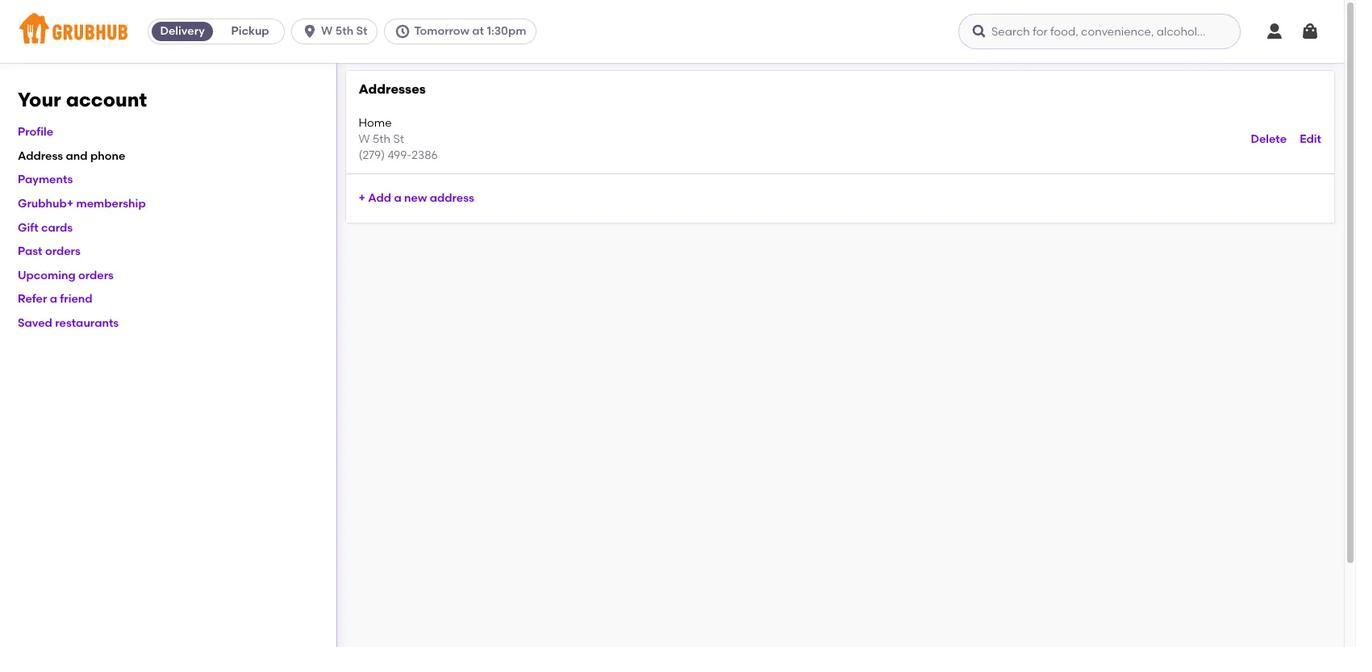 Task type: describe. For each thing, give the bounding box(es) containing it.
upcoming orders link
[[18, 268, 114, 282]]

+ add a new address
[[359, 191, 474, 205]]

delete button
[[1251, 125, 1287, 154]]

1 horizontal spatial svg image
[[1301, 22, 1320, 41]]

main navigation navigation
[[0, 0, 1344, 63]]

2386
[[412, 149, 438, 162]]

your account
[[18, 88, 147, 111]]

tomorrow at 1:30pm
[[414, 24, 526, 38]]

0 horizontal spatial a
[[50, 292, 57, 306]]

5th inside home w 5th st (279) 499-2386
[[373, 132, 391, 146]]

svg image inside tomorrow at 1:30pm button
[[395, 23, 411, 40]]

5th inside button
[[335, 24, 353, 38]]

1 horizontal spatial svg image
[[971, 23, 987, 40]]

grubhub+
[[18, 197, 74, 211]]

1:30pm
[[487, 24, 526, 38]]

new
[[404, 191, 427, 205]]

edit
[[1300, 132, 1321, 146]]

w 5th st button
[[291, 19, 384, 44]]

tomorrow at 1:30pm button
[[384, 19, 543, 44]]

w inside button
[[321, 24, 333, 38]]

delivery
[[160, 24, 205, 38]]

address
[[18, 149, 63, 163]]

add
[[368, 191, 391, 205]]

orders for past orders
[[45, 245, 81, 258]]

past orders link
[[18, 245, 81, 258]]

499-
[[388, 149, 412, 162]]

gift cards link
[[18, 221, 73, 234]]

gift cards
[[18, 221, 73, 234]]

(279)
[[359, 149, 385, 162]]

saved restaurants link
[[18, 316, 119, 330]]

orders for upcoming orders
[[78, 268, 114, 282]]

pickup
[[231, 24, 269, 38]]

restaurants
[[55, 316, 119, 330]]



Task type: locate. For each thing, give the bounding box(es) containing it.
upcoming orders
[[18, 268, 114, 282]]

address
[[430, 191, 474, 205]]

w 5th st
[[321, 24, 367, 38]]

a left new
[[394, 191, 402, 205]]

grubhub+ membership
[[18, 197, 146, 211]]

a right refer
[[50, 292, 57, 306]]

0 vertical spatial w
[[321, 24, 333, 38]]

st inside home w 5th st (279) 499-2386
[[393, 132, 404, 146]]

profile
[[18, 125, 53, 139]]

5th
[[335, 24, 353, 38], [373, 132, 391, 146]]

1 vertical spatial a
[[50, 292, 57, 306]]

profile link
[[18, 125, 53, 139]]

cards
[[41, 221, 73, 234]]

phone
[[90, 149, 125, 163]]

st up addresses
[[356, 24, 367, 38]]

0 vertical spatial 5th
[[335, 24, 353, 38]]

1 horizontal spatial 5th
[[373, 132, 391, 146]]

your
[[18, 88, 61, 111]]

0 vertical spatial st
[[356, 24, 367, 38]]

edit button
[[1300, 125, 1321, 154]]

grubhub+ membership link
[[18, 197, 146, 211]]

1 horizontal spatial a
[[394, 191, 402, 205]]

refer a friend
[[18, 292, 92, 306]]

at
[[472, 24, 484, 38]]

addresses
[[359, 81, 426, 97]]

a
[[394, 191, 402, 205], [50, 292, 57, 306]]

0 vertical spatial a
[[394, 191, 402, 205]]

orders
[[45, 245, 81, 258], [78, 268, 114, 282]]

1 vertical spatial 5th
[[373, 132, 391, 146]]

0 horizontal spatial 5th
[[335, 24, 353, 38]]

past
[[18, 245, 42, 258]]

membership
[[76, 197, 146, 211]]

account
[[66, 88, 147, 111]]

svg image inside the w 5th st button
[[302, 23, 318, 40]]

1 horizontal spatial w
[[359, 132, 370, 146]]

refer
[[18, 292, 47, 306]]

w inside home w 5th st (279) 499-2386
[[359, 132, 370, 146]]

svg image
[[1301, 22, 1320, 41], [302, 23, 318, 40]]

upcoming
[[18, 268, 76, 282]]

and
[[66, 149, 88, 163]]

pickup button
[[216, 19, 284, 44]]

orders up the upcoming orders
[[45, 245, 81, 258]]

1 vertical spatial orders
[[78, 268, 114, 282]]

0 horizontal spatial st
[[356, 24, 367, 38]]

st up 499-
[[393, 132, 404, 146]]

0 horizontal spatial w
[[321, 24, 333, 38]]

2 horizontal spatial svg image
[[1265, 22, 1284, 41]]

st inside button
[[356, 24, 367, 38]]

+
[[359, 191, 365, 205]]

refer a friend link
[[18, 292, 92, 306]]

gift
[[18, 221, 38, 234]]

payments link
[[18, 173, 73, 187]]

1 vertical spatial w
[[359, 132, 370, 146]]

address and phone
[[18, 149, 125, 163]]

saved restaurants
[[18, 316, 119, 330]]

orders up "friend"
[[78, 268, 114, 282]]

1 horizontal spatial st
[[393, 132, 404, 146]]

delete
[[1251, 132, 1287, 146]]

payments
[[18, 173, 73, 187]]

1 vertical spatial st
[[393, 132, 404, 146]]

address and phone link
[[18, 149, 125, 163]]

friend
[[60, 292, 92, 306]]

delivery button
[[149, 19, 216, 44]]

svg image
[[1265, 22, 1284, 41], [395, 23, 411, 40], [971, 23, 987, 40]]

home
[[359, 116, 392, 130]]

+ add a new address button
[[359, 184, 474, 213]]

home w 5th st (279) 499-2386
[[359, 116, 438, 162]]

past orders
[[18, 245, 81, 258]]

w
[[321, 24, 333, 38], [359, 132, 370, 146]]

w up (279)
[[359, 132, 370, 146]]

Search for food, convenience, alcohol... search field
[[958, 14, 1241, 49]]

0 vertical spatial orders
[[45, 245, 81, 258]]

a inside button
[[394, 191, 402, 205]]

0 horizontal spatial svg image
[[395, 23, 411, 40]]

0 horizontal spatial svg image
[[302, 23, 318, 40]]

w right pickup
[[321, 24, 333, 38]]

st
[[356, 24, 367, 38], [393, 132, 404, 146]]

tomorrow
[[414, 24, 470, 38]]

saved
[[18, 316, 52, 330]]



Task type: vqa. For each thing, say whether or not it's contained in the screenshot.
Your
yes



